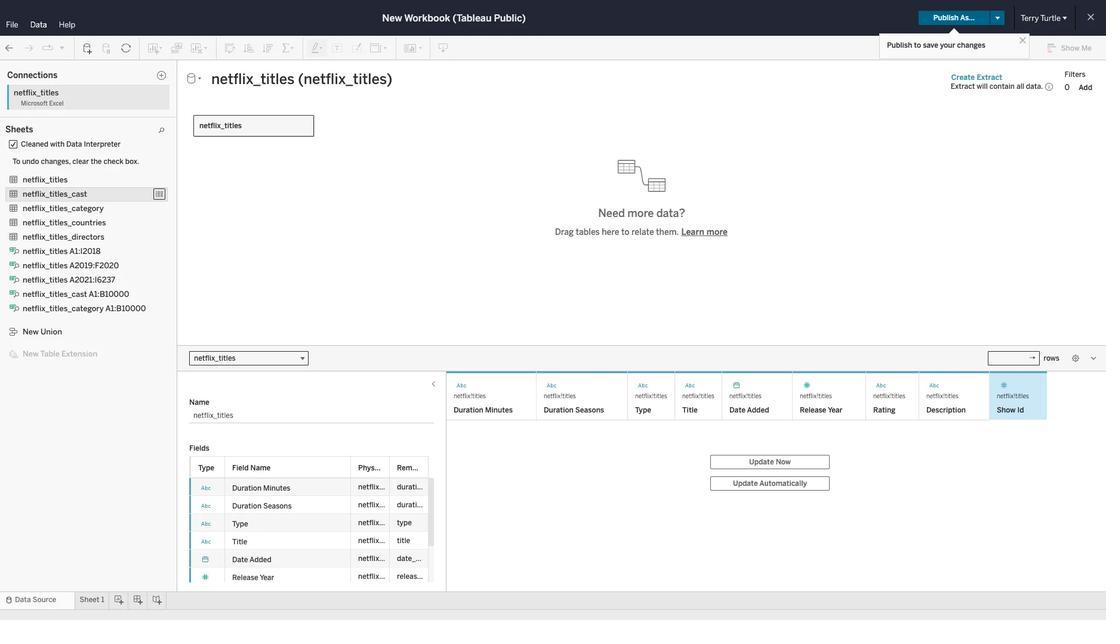 Task type: vqa. For each thing, say whether or not it's contained in the screenshot.
the rightmost Replay Animation 'icon'
yes



Task type: locate. For each thing, give the bounding box(es) containing it.
0 vertical spatial publish
[[933, 14, 959, 22]]

grid
[[447, 372, 1106, 592], [189, 456, 464, 621]]

publish left as...
[[933, 14, 959, 22]]

row
[[189, 478, 429, 496], [189, 496, 429, 514], [189, 514, 429, 532], [189, 532, 429, 550], [189, 550, 437, 568], [189, 568, 439, 586]]

table for physical
[[388, 464, 406, 472]]

0 horizontal spatial show
[[30, 214, 49, 223]]

netflix!titles inside 'netflix!titles description'
[[926, 393, 959, 400]]

data
[[30, 20, 47, 29], [7, 64, 25, 73], [66, 140, 82, 149], [15, 596, 31, 605]]

terry
[[1021, 13, 1039, 22]]

a1:i2018
[[69, 247, 101, 256]]

release year
[[30, 202, 73, 210], [800, 406, 843, 415], [232, 574, 274, 582]]

netflix_titles_category
[[23, 204, 104, 213], [23, 304, 104, 313]]

sort ascending image
[[243, 42, 255, 54]]

added inside the netflix!titles date added
[[747, 406, 769, 415]]

duration seasons down field name
[[232, 502, 292, 511]]

1 horizontal spatial release
[[232, 574, 258, 582]]

1 vertical spatial title
[[682, 406, 698, 415]]

2 vertical spatial new
[[23, 350, 39, 359]]

1 vertical spatial 1
[[101, 596, 104, 605]]

netflix_titles_category for netflix_titles_category
[[23, 204, 104, 213]]

release
[[30, 202, 57, 210], [800, 406, 826, 415], [232, 574, 258, 582]]

publish inside button
[[933, 14, 959, 22]]

0 horizontal spatial show id
[[30, 214, 57, 223]]

publish as...
[[933, 14, 975, 22]]

marks
[[137, 126, 158, 134]]

name
[[189, 398, 209, 407], [250, 464, 271, 472], [444, 464, 464, 472]]

Name text field
[[189, 409, 434, 424]]

0 vertical spatial id
[[51, 214, 57, 223]]

duration seasons down changes,
[[30, 177, 90, 185]]

0 horizontal spatial to
[[621, 228, 630, 238]]

duration
[[30, 164, 60, 173], [30, 177, 60, 185], [454, 406, 483, 415], [544, 406, 574, 415], [232, 484, 262, 493], [232, 502, 262, 511]]

netflix_titles for a2021:i6237
[[23, 276, 68, 285]]

2 vertical spatial date
[[232, 556, 248, 564]]

netflix_titles_category down netflix_titles_cast a1:b10000 in the top of the page
[[23, 304, 104, 313]]

measure
[[30, 252, 59, 260], [30, 278, 59, 287]]

new up fit image
[[382, 12, 402, 24]]

1 right source
[[101, 596, 104, 605]]

1 row from the top
[[189, 478, 429, 496]]

new left union
[[23, 328, 39, 337]]

excel
[[49, 100, 64, 107]]

2 horizontal spatial minutes
[[485, 406, 513, 415]]

update for update now
[[749, 458, 774, 467]]

0 vertical spatial 1
[[273, 107, 280, 123]]

1 horizontal spatial seasons
[[263, 502, 292, 511]]

update for update automatically
[[733, 480, 758, 488]]

1 vertical spatial netflix_titles_cast
[[23, 290, 87, 299]]

0 vertical spatial title
[[30, 227, 45, 235]]

field
[[232, 464, 249, 472], [425, 464, 442, 472]]

1 vertical spatial date
[[729, 406, 746, 415]]

a1:b10000
[[89, 290, 129, 299], [105, 304, 146, 313]]

2 horizontal spatial year
[[828, 406, 843, 415]]

1 horizontal spatial added
[[250, 556, 271, 564]]

1 horizontal spatial show
[[997, 406, 1016, 415]]

netflix_titles_cast
[[23, 190, 87, 199], [23, 290, 87, 299]]

as...
[[960, 14, 975, 22]]

1 vertical spatial new
[[23, 328, 39, 337]]

update inside button
[[733, 480, 758, 488]]

update inside button
[[749, 458, 774, 467]]

minutes
[[61, 164, 89, 173], [485, 406, 513, 415], [263, 484, 290, 493]]

None text field
[[207, 70, 940, 88], [988, 351, 1040, 366], [207, 70, 940, 88], [988, 351, 1040, 366]]

publish left save
[[887, 41, 912, 50]]

netflix_titles_cast down measure values
[[23, 290, 87, 299]]

type
[[30, 239, 46, 248], [635, 406, 651, 415], [198, 464, 214, 472], [232, 520, 248, 529]]

description
[[30, 152, 69, 160], [926, 406, 966, 415]]

learn
[[681, 228, 704, 238]]

will
[[977, 82, 988, 91]]

0 vertical spatial minutes
[[61, 164, 89, 173]]

table for new
[[40, 350, 60, 359]]

sheet 1
[[238, 107, 280, 123], [80, 596, 104, 605]]

2 horizontal spatial show
[[1061, 44, 1080, 53]]

0 vertical spatial more
[[628, 207, 654, 220]]

2 netflix_titles_category from the top
[[23, 304, 104, 313]]

1 horizontal spatial minutes
[[263, 484, 290, 493]]

sheets
[[5, 125, 33, 135]]

2 horizontal spatial date
[[729, 406, 746, 415]]

netflix_titles for a1:i2018
[[23, 247, 68, 256]]

2 horizontal spatial added
[[747, 406, 769, 415]]

1 horizontal spatial rating
[[873, 406, 896, 415]]

microsoft
[[21, 100, 48, 107]]

data right "with"
[[66, 140, 82, 149]]

netflix_titles_category up netflix_titles_countries
[[23, 204, 104, 213]]

measure down netflix_titles (count)
[[30, 278, 59, 287]]

extract down create
[[951, 82, 975, 91]]

a2019:f2020
[[69, 261, 119, 270]]

duration minutes down field name
[[232, 484, 290, 493]]

0 vertical spatial release
[[30, 202, 57, 210]]

table down union
[[40, 350, 60, 359]]

0 vertical spatial date
[[30, 139, 46, 147]]

table right physical
[[388, 464, 406, 472]]

netflix_titles for (netflix_titles)
[[15, 81, 57, 90]]

1 vertical spatial rating
[[873, 406, 896, 415]]

update automatically
[[733, 480, 807, 488]]

update down update now
[[733, 480, 758, 488]]

2 horizontal spatial release year
[[800, 406, 843, 415]]

1 vertical spatial a1:b10000
[[105, 304, 146, 313]]

0 vertical spatial table
[[40, 350, 60, 359]]

new down new union
[[23, 350, 39, 359]]

update left "now"
[[749, 458, 774, 467]]

0 vertical spatial to
[[914, 41, 921, 50]]

undo image
[[4, 42, 16, 54]]

help
[[59, 20, 75, 29]]

sheet 1 right source
[[80, 596, 104, 605]]

grid containing duration minutes
[[447, 372, 1106, 592]]

2 vertical spatial show
[[997, 406, 1016, 415]]

publish to save your changes
[[887, 41, 986, 50]]

fields
[[189, 444, 209, 453]]

data down the undo image
[[7, 64, 25, 73]]

need more data?
[[598, 207, 685, 220]]

description down "with"
[[30, 152, 69, 160]]

1 horizontal spatial name
[[250, 464, 271, 472]]

duration minutes
[[30, 164, 89, 173], [232, 484, 290, 493]]

netflix_titles a2019:f2020
[[23, 261, 119, 270]]

1 field from the left
[[232, 464, 249, 472]]

learn more link
[[681, 227, 728, 238]]

create extract
[[951, 73, 1002, 81]]

1 horizontal spatial extract
[[977, 73, 1002, 81]]

2 netflix_titles_cast from the top
[[23, 290, 87, 299]]

1 vertical spatial table
[[388, 464, 406, 472]]

remote field name
[[397, 464, 464, 472]]

2 vertical spatial minutes
[[263, 484, 290, 493]]

0 vertical spatial year
[[58, 202, 73, 210]]

measure up netflix_titles (count)
[[30, 252, 59, 260]]

show
[[1061, 44, 1080, 53], [30, 214, 49, 223], [997, 406, 1016, 415]]

show labels image
[[331, 42, 343, 54]]

measure names
[[30, 252, 84, 260]]

row group
[[189, 478, 439, 621]]

rating
[[30, 189, 52, 198], [873, 406, 896, 415]]

update now button
[[710, 455, 830, 470]]

check
[[104, 158, 123, 166]]

add button
[[1073, 81, 1098, 93]]

0 horizontal spatial 1
[[101, 596, 104, 605]]

netflix_titles inside netflix_titles microsoft excel
[[14, 88, 59, 97]]

changes,
[[41, 158, 71, 166]]

1 vertical spatial duration seasons
[[232, 502, 292, 511]]

new for new union
[[23, 328, 39, 337]]

swap rows and columns image
[[224, 42, 236, 54]]

0 vertical spatial new
[[382, 12, 402, 24]]

tables
[[576, 228, 600, 238]]

1 vertical spatial date added
[[232, 556, 271, 564]]

drag
[[555, 228, 574, 238]]

netflix!titles release_year
[[358, 573, 439, 581]]

1 vertical spatial added
[[747, 406, 769, 415]]

2 measure from the top
[[30, 278, 59, 287]]

duration inside netflix!titles duration minutes
[[454, 406, 483, 415]]

0 vertical spatial rating
[[30, 189, 52, 198]]

replay animation image up analytics
[[59, 44, 66, 51]]

description right netflix!titles rating in the right bottom of the page
[[926, 406, 966, 415]]

pause auto updates image
[[101, 42, 113, 54]]

0 horizontal spatial release
[[30, 202, 57, 210]]

0 vertical spatial netflix_titles_category
[[23, 204, 104, 213]]

rating inside netflix!titles rating
[[873, 406, 896, 415]]

totals image
[[281, 42, 295, 54]]

duration minutes down "with"
[[30, 164, 89, 173]]

type
[[397, 519, 412, 527]]

netflix_titles for a2019:f2020
[[23, 261, 68, 270]]

format workbook image
[[350, 42, 362, 54]]

0 vertical spatial seasons
[[61, 177, 90, 185]]

data?
[[656, 207, 685, 220]]

data.
[[1026, 82, 1043, 91]]

data up redo image
[[30, 20, 47, 29]]

fit image
[[370, 42, 389, 54]]

your
[[940, 41, 955, 50]]

1 down columns
[[273, 107, 280, 123]]

sheet 1 down rows
[[238, 107, 280, 123]]

terry turtle
[[1021, 13, 1061, 22]]

netflix_titles_category a1:b10000
[[23, 304, 146, 313]]

1 vertical spatial measure
[[30, 278, 59, 287]]

1 netflix_titles_category from the top
[[23, 204, 104, 213]]

me
[[1081, 44, 1092, 53]]

1 vertical spatial release
[[800, 406, 826, 415]]

0 vertical spatial netflix_titles_cast
[[23, 190, 87, 199]]

seasons
[[61, 177, 90, 185], [575, 406, 604, 415], [263, 502, 292, 511]]

a1:b10000 for netflix_titles_cast a1:b10000
[[89, 290, 129, 299]]

sheet
[[238, 107, 270, 123], [80, 596, 99, 605]]

to left save
[[914, 41, 921, 50]]

2 vertical spatial year
[[260, 574, 274, 582]]

1 horizontal spatial show id
[[997, 406, 1024, 415]]

title
[[397, 537, 410, 545]]

changes
[[957, 41, 986, 50]]

netflix!titles inside netflix!titles duration seasons
[[544, 393, 576, 400]]

0 vertical spatial update
[[749, 458, 774, 467]]

1 horizontal spatial year
[[260, 574, 274, 582]]

measure values
[[30, 278, 82, 287]]

0 horizontal spatial added
[[48, 139, 70, 147]]

1 vertical spatial sheet 1
[[80, 596, 104, 605]]

0 horizontal spatial field
[[232, 464, 249, 472]]

measure for measure names
[[30, 252, 59, 260]]

sheet right source
[[80, 596, 99, 605]]

0 horizontal spatial seasons
[[61, 177, 90, 185]]

publish for publish to save your changes
[[887, 41, 912, 50]]

1 horizontal spatial 1
[[273, 107, 280, 123]]

1 horizontal spatial more
[[707, 228, 728, 238]]

1 horizontal spatial publish
[[933, 14, 959, 22]]

1 horizontal spatial table
[[388, 464, 406, 472]]

0 horizontal spatial more
[[628, 207, 654, 220]]

1 netflix_titles_cast from the top
[[23, 190, 87, 199]]

connections
[[7, 70, 57, 80]]

duplicate image
[[171, 42, 183, 54]]

more right learn
[[707, 228, 728, 238]]

minutes inside netflix!titles duration minutes
[[485, 406, 513, 415]]

added
[[48, 139, 70, 147], [747, 406, 769, 415], [250, 556, 271, 564]]

collapse image
[[109, 65, 116, 72]]

1 vertical spatial update
[[733, 480, 758, 488]]

netflix_titles_cast up netflix_titles_countries
[[23, 190, 87, 199]]

to
[[914, 41, 921, 50], [621, 228, 630, 238]]

extract up will
[[977, 73, 1002, 81]]

0 vertical spatial duration seasons
[[30, 177, 90, 185]]

a1:b10000 for netflix_titles_category a1:b10000
[[105, 304, 146, 313]]

netflix!titles inside the netflix!titles date added
[[729, 393, 762, 400]]

1 measure from the top
[[30, 252, 59, 260]]

more
[[628, 207, 654, 220], [707, 228, 728, 238]]

to right here
[[621, 228, 630, 238]]

more up "drag tables here to relate them. learn more"
[[628, 207, 654, 220]]

0 horizontal spatial description
[[30, 152, 69, 160]]

2 vertical spatial title
[[232, 538, 247, 547]]

1 horizontal spatial release year
[[232, 574, 274, 582]]

1 vertical spatial netflix_titles_category
[[23, 304, 104, 313]]

sheet down rows
[[238, 107, 270, 123]]

turtle
[[1041, 13, 1061, 22]]

replay animation image
[[42, 42, 54, 54], [59, 44, 66, 51]]

1 vertical spatial seasons
[[575, 406, 604, 415]]

rows
[[247, 84, 265, 93]]

1 horizontal spatial field
[[425, 464, 442, 472]]

1 horizontal spatial sheet
[[238, 107, 270, 123]]

replay animation image right redo image
[[42, 42, 54, 54]]

names
[[61, 252, 84, 260]]

redo image
[[23, 42, 35, 54]]



Task type: describe. For each thing, give the bounding box(es) containing it.
highlight image
[[310, 42, 324, 54]]

0
[[1065, 83, 1070, 92]]

physical
[[358, 464, 386, 472]]

physical table
[[358, 464, 406, 472]]

relate
[[632, 228, 654, 238]]

clear sheet image
[[190, 42, 209, 54]]

1 vertical spatial show
[[30, 214, 49, 223]]

netflix!titles description
[[926, 393, 966, 415]]

1 vertical spatial description
[[926, 406, 966, 415]]

cleaned
[[21, 140, 48, 149]]

(count)
[[73, 266, 99, 274]]

contain
[[990, 82, 1015, 91]]

show me button
[[1042, 39, 1103, 57]]

2 vertical spatial seasons
[[263, 502, 292, 511]]

1 vertical spatial year
[[828, 406, 843, 415]]

2 row from the top
[[189, 496, 429, 514]]

1 horizontal spatial replay animation image
[[59, 44, 66, 51]]

show inside button
[[1061, 44, 1080, 53]]

3 row from the top
[[189, 514, 429, 532]]

with
[[50, 140, 64, 149]]

netflix_titles_cast for netflix_titles_cast
[[23, 190, 87, 199]]

1 horizontal spatial id
[[1017, 406, 1024, 415]]

source
[[33, 596, 56, 605]]

netflix_titles_cast for netflix_titles_cast a1:b10000
[[23, 290, 87, 299]]

netflix_titles a1:i2018
[[23, 247, 101, 256]]

0 horizontal spatial duration seasons
[[30, 177, 90, 185]]

year inside row
[[260, 574, 274, 582]]

2 field from the left
[[425, 464, 442, 472]]

row group containing netflix!titles
[[189, 478, 439, 621]]

0 horizontal spatial id
[[51, 214, 57, 223]]

tooltip
[[166, 209, 187, 217]]

0 horizontal spatial rating
[[30, 189, 52, 198]]

automatically
[[760, 480, 807, 488]]

netflix_titles for microsoft
[[14, 88, 59, 97]]

new for new table extension
[[23, 350, 39, 359]]

file
[[6, 20, 18, 29]]

a2021:i6237
[[69, 276, 115, 285]]

update now
[[749, 458, 791, 467]]

1 horizontal spatial date added
[[232, 556, 271, 564]]

netflix_titles a2021:i6237
[[23, 276, 115, 285]]

1 vertical spatial duration minutes
[[232, 484, 290, 493]]

download image
[[438, 42, 450, 54]]

extension
[[62, 350, 97, 359]]

now
[[776, 458, 791, 467]]

new for new workbook (tableau public)
[[382, 12, 402, 24]]

publish for publish as...
[[933, 14, 959, 22]]

netflix!titles duration minutes
[[454, 393, 513, 415]]

clear
[[72, 158, 89, 166]]

new data source image
[[82, 42, 94, 54]]

netflix!titles date added
[[729, 393, 769, 415]]

1 horizontal spatial title
[[232, 538, 247, 547]]

netflix_titles (netflix_titles)
[[15, 81, 105, 90]]

filters
[[1065, 70, 1086, 78]]

sort descending image
[[262, 42, 274, 54]]

public)
[[494, 12, 526, 24]]

drag tables here to relate them. learn more
[[555, 228, 728, 238]]

netflix!titles type
[[358, 519, 412, 527]]

2 vertical spatial added
[[250, 556, 271, 564]]

release_year
[[397, 573, 439, 581]]

0 vertical spatial added
[[48, 139, 70, 147]]

refresh data source image
[[120, 42, 132, 54]]

remote
[[397, 464, 424, 472]]

0 horizontal spatial year
[[58, 202, 73, 210]]

(tableau
[[453, 12, 492, 24]]

to
[[13, 158, 20, 166]]

to undo changes, clear the check box.
[[13, 158, 139, 166]]

netflix!titles rating
[[873, 393, 905, 415]]

date_added
[[397, 555, 437, 563]]

0 vertical spatial show id
[[30, 214, 57, 223]]

box.
[[125, 158, 139, 166]]

1 vertical spatial to
[[621, 228, 630, 238]]

netflix_titles microsoft excel
[[14, 88, 64, 107]]

analytics
[[55, 64, 89, 73]]

date inside row
[[232, 556, 248, 564]]

field name
[[232, 464, 271, 472]]

new union
[[23, 328, 62, 337]]

interpreter
[[84, 140, 121, 149]]

them.
[[656, 228, 679, 238]]

new worksheet image
[[147, 42, 164, 54]]

minutes inside row
[[263, 484, 290, 493]]

netflix_titles inside popup button
[[194, 354, 236, 363]]

update automatically button
[[710, 477, 830, 491]]

0 horizontal spatial sheet
[[80, 596, 99, 605]]

0 horizontal spatial replay animation image
[[42, 42, 54, 54]]

0 horizontal spatial title
[[30, 227, 45, 235]]

cleaned with data interpreter
[[21, 140, 121, 149]]

all
[[1017, 82, 1024, 91]]

save
[[923, 41, 938, 50]]

0 horizontal spatial minutes
[[61, 164, 89, 173]]

0 vertical spatial sheet 1
[[238, 107, 280, 123]]

size
[[170, 176, 183, 183]]

0 vertical spatial sheet
[[238, 107, 270, 123]]

1 vertical spatial more
[[707, 228, 728, 238]]

netflix_titles (count)
[[30, 266, 99, 274]]

data left source
[[15, 596, 31, 605]]

rows
[[1044, 354, 1060, 363]]

4 row from the top
[[189, 532, 429, 550]]

netflix_titles_category for netflix_titles_category a1:b10000
[[23, 304, 104, 313]]

data source
[[15, 596, 56, 605]]

netflix_titles_directors
[[23, 233, 104, 242]]

create
[[951, 73, 975, 81]]

0 vertical spatial description
[[30, 152, 69, 160]]

0 horizontal spatial sheet 1
[[80, 596, 104, 605]]

workbook
[[404, 12, 450, 24]]

columns
[[247, 64, 277, 72]]

0 vertical spatial release year
[[30, 202, 73, 210]]

0 vertical spatial extract
[[977, 73, 1002, 81]]

0 horizontal spatial extract
[[951, 82, 975, 91]]

5 row from the top
[[189, 550, 437, 568]]

type inside row
[[232, 520, 248, 529]]

close image
[[1017, 35, 1029, 46]]

values
[[60, 278, 82, 287]]

add
[[1079, 83, 1092, 92]]

netflix_titles_countries
[[23, 218, 106, 227]]

1 horizontal spatial to
[[914, 41, 921, 50]]

netflix_titles_cast a1:b10000
[[23, 290, 129, 299]]

show/hide cards image
[[404, 42, 423, 54]]

netflix!titles inside netflix!titles duration minutes
[[454, 393, 486, 400]]

here
[[602, 228, 619, 238]]

publish as... button
[[919, 11, 990, 25]]

2 horizontal spatial title
[[682, 406, 698, 415]]

netflix!titles title
[[358, 537, 410, 545]]

seasons inside netflix!titles duration seasons
[[575, 406, 604, 415]]

Search text field
[[4, 103, 81, 118]]

2 vertical spatial release
[[232, 574, 258, 582]]

0 horizontal spatial name
[[189, 398, 209, 407]]

0 horizontal spatial duration minutes
[[30, 164, 89, 173]]

extract will contain all data.
[[951, 82, 1043, 91]]

new workbook (tableau public)
[[382, 12, 526, 24]]

6 row from the top
[[189, 568, 439, 586]]

netflix!titles date_added
[[358, 555, 437, 563]]

1 vertical spatial show id
[[997, 406, 1024, 415]]

new table extension
[[23, 350, 97, 359]]

0 horizontal spatial date
[[30, 139, 46, 147]]

date inside the netflix!titles date added
[[729, 406, 746, 415]]

union
[[41, 328, 62, 337]]

0 vertical spatial date added
[[30, 139, 70, 147]]

measure for measure values
[[30, 278, 59, 287]]

create extract link
[[951, 73, 1003, 82]]

2 horizontal spatial name
[[444, 464, 464, 472]]

grid containing type
[[189, 456, 464, 621]]

tables
[[11, 125, 34, 134]]

show me
[[1061, 44, 1092, 53]]

duration inside netflix!titles duration seasons
[[544, 406, 574, 415]]

netflix_titles button
[[189, 351, 309, 366]]

2 vertical spatial release year
[[232, 574, 274, 582]]

1 horizontal spatial duration seasons
[[232, 502, 292, 511]]

netflix_titles for (count)
[[30, 266, 71, 274]]

the
[[91, 158, 102, 166]]

pages
[[137, 64, 157, 72]]

2 horizontal spatial release
[[800, 406, 826, 415]]



